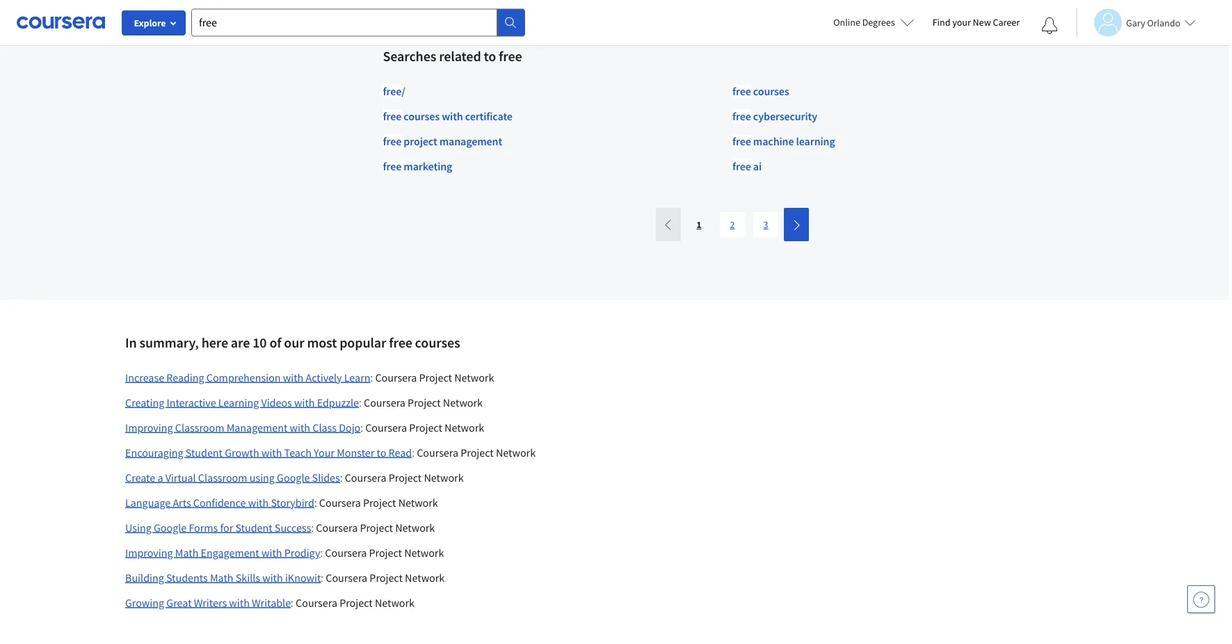 Task type: vqa. For each thing, say whether or not it's contained in the screenshot.
'subscriptions' on the bottom of the page
no



Task type: locate. For each thing, give the bounding box(es) containing it.
arts
[[173, 496, 191, 510]]

0 horizontal spatial math
[[175, 546, 199, 560]]

improving for improving math engagement with prodigy
[[125, 546, 173, 560]]

1 horizontal spatial google
[[277, 471, 310, 485]]

: down slides
[[314, 496, 317, 509]]

1 horizontal spatial student
[[235, 521, 272, 535]]

free right popular
[[389, 334, 412, 351]]

degrees
[[862, 16, 895, 29]]

10
[[253, 334, 267, 351]]

0 vertical spatial student
[[186, 446, 223, 460]]

with for storybird
[[248, 496, 269, 510]]

1 vertical spatial google
[[154, 521, 187, 535]]

coursera down 'monster'
[[345, 471, 386, 485]]

: inside improving math engagement with prodigy : coursera project network
[[320, 546, 323, 559]]

free machine learning
[[733, 134, 835, 148]]

google down "arts"
[[154, 521, 187, 535]]

show notifications image
[[1041, 17, 1058, 34]]

classroom down interactive
[[175, 421, 224, 435]]

improving classroom management with class dojo link
[[125, 421, 361, 435]]

with
[[442, 109, 463, 123], [283, 371, 303, 385], [294, 396, 315, 410], [290, 421, 310, 435], [261, 446, 282, 460], [248, 496, 269, 510], [262, 546, 282, 560], [262, 571, 283, 585], [229, 596, 250, 610]]

encouraging
[[125, 446, 183, 460]]

:
[[370, 371, 373, 384], [359, 396, 362, 409], [361, 421, 363, 434], [412, 446, 415, 459], [340, 471, 343, 484], [314, 496, 317, 509], [311, 521, 314, 534], [320, 546, 323, 559], [321, 571, 324, 585], [291, 596, 293, 610]]

gary
[[1126, 16, 1145, 29]]

with for writable
[[229, 596, 250, 610]]

with left teach
[[261, 446, 282, 460]]

student up virtual
[[186, 446, 223, 460]]

certificate
[[465, 109, 513, 123]]

learning
[[218, 396, 259, 410]]

creating interactive learning videos with edpuzzle : coursera project network
[[125, 396, 483, 410]]

creating interactive learning videos with edpuzzle link
[[125, 396, 359, 410]]

1 horizontal spatial to
[[484, 47, 496, 65]]

free up free ai
[[733, 134, 751, 148]]

writers
[[194, 596, 227, 610]]

math up students
[[175, 546, 199, 560]]

: up iknowit
[[320, 546, 323, 559]]

encouraging student growth with teach your monster to read : coursera project network
[[125, 446, 536, 460]]

0 vertical spatial improving
[[125, 421, 173, 435]]

free
[[499, 47, 522, 65], [383, 84, 402, 98], [733, 84, 751, 98], [383, 109, 402, 123], [733, 109, 751, 123], [383, 134, 402, 148], [733, 134, 751, 148], [383, 159, 402, 173], [733, 159, 751, 173], [389, 334, 412, 351]]

0 vertical spatial courses
[[753, 84, 789, 98]]

improving up building
[[125, 546, 173, 560]]

read
[[389, 446, 412, 460]]

with left class
[[290, 421, 310, 435]]

free down free /
[[383, 109, 402, 123]]

free for free ai
[[733, 159, 751, 173]]

google
[[277, 471, 310, 485], [154, 521, 187, 535]]

searches
[[383, 47, 436, 65]]

free left marketing
[[383, 159, 402, 173]]

learning
[[796, 134, 835, 148]]

0 vertical spatial google
[[277, 471, 310, 485]]

using google forms for student success link
[[125, 521, 311, 535]]

management
[[227, 421, 288, 435]]

google up the 'storybird'
[[277, 471, 310, 485]]

free left ai
[[733, 159, 751, 173]]

to left 'read'
[[377, 446, 386, 460]]

searches related to free
[[383, 47, 522, 65]]

project
[[419, 371, 452, 385], [408, 396, 441, 410], [409, 421, 442, 435], [461, 446, 494, 460], [389, 471, 422, 485], [363, 496, 396, 510], [360, 521, 393, 535], [369, 546, 402, 560], [370, 571, 403, 585], [340, 596, 373, 610]]

1 vertical spatial student
[[235, 521, 272, 535]]

with for teach
[[261, 446, 282, 460]]

free for free /
[[383, 84, 402, 98]]

free for free cybersecurity
[[733, 109, 751, 123]]

growing
[[125, 596, 164, 610]]

improving
[[125, 421, 173, 435], [125, 546, 173, 560]]

with down using
[[248, 496, 269, 510]]

2 improving from the top
[[125, 546, 173, 560]]

actively
[[306, 371, 342, 385]]

prodigy
[[284, 546, 320, 560]]

1 vertical spatial to
[[377, 446, 386, 460]]

explore button
[[122, 10, 186, 35]]

network
[[454, 371, 494, 385], [443, 396, 483, 410], [445, 421, 484, 435], [496, 446, 536, 460], [424, 471, 464, 485], [398, 496, 438, 510], [395, 521, 435, 535], [404, 546, 444, 560], [405, 571, 445, 585], [375, 596, 415, 610]]

: inside the improving classroom management with class dojo : coursera project network
[[361, 421, 363, 434]]

growth
[[225, 446, 259, 460]]

free down searches in the left top of the page
[[383, 84, 402, 98]]

1 vertical spatial improving
[[125, 546, 173, 560]]

coursera
[[375, 371, 417, 385], [364, 396, 405, 410], [365, 421, 407, 435], [417, 446, 458, 460], [345, 471, 386, 485], [319, 496, 361, 510], [316, 521, 358, 535], [325, 546, 367, 560], [326, 571, 367, 585], [296, 596, 337, 610]]

0 vertical spatial math
[[175, 546, 199, 560]]

coursera down iknowit
[[296, 596, 337, 610]]

: up 'monster'
[[361, 421, 363, 434]]

: down learn
[[359, 396, 362, 409]]

class
[[313, 421, 337, 435]]

: down popular
[[370, 371, 373, 384]]

1 vertical spatial courses
[[404, 109, 440, 123]]

2 link
[[720, 212, 745, 237]]

courses for free courses
[[753, 84, 789, 98]]

0 horizontal spatial google
[[154, 521, 187, 535]]

improving down creating at the left of page
[[125, 421, 173, 435]]

free /
[[383, 84, 405, 98]]

are
[[231, 334, 250, 351]]

with for prodigy
[[262, 546, 282, 560]]

improving for improving classroom management with class dojo
[[125, 421, 173, 435]]

: down the building students math skills with iknowit : coursera project network
[[291, 596, 293, 610]]

: down improving math engagement with prodigy : coursera project network
[[321, 571, 324, 585]]

find your new career link
[[926, 14, 1027, 31]]

growing great writers with writable link
[[125, 596, 291, 610]]

0 horizontal spatial to
[[377, 446, 386, 460]]

online degrees
[[834, 16, 895, 29]]

confidence
[[193, 496, 246, 510]]

improving math engagement with prodigy : coursera project network
[[125, 546, 444, 560]]

using
[[250, 471, 275, 485]]

summary,
[[140, 334, 199, 351]]

free down free courses
[[733, 109, 751, 123]]

: down encouraging student growth with teach your monster to read : coursera project network
[[340, 471, 343, 484]]

create a virtual classroom using google slides link
[[125, 471, 340, 485]]

orlando
[[1147, 16, 1181, 29]]

cybersecurity
[[753, 109, 817, 123]]

student right for
[[235, 521, 272, 535]]

dojo
[[339, 421, 361, 435]]

math down improving math engagement with prodigy link
[[210, 571, 233, 585]]

with up creating interactive learning videos with edpuzzle : coursera project network in the left of the page
[[283, 371, 303, 385]]

language arts confidence with storybird : coursera project network
[[125, 496, 438, 510]]

: inside encouraging student growth with teach your monster to read : coursera project network
[[412, 446, 415, 459]]

1 vertical spatial math
[[210, 571, 233, 585]]

coursera up 'read'
[[365, 421, 407, 435]]

create
[[125, 471, 155, 485]]

previous page image
[[663, 219, 674, 230]]

help center image
[[1193, 591, 1210, 608]]

2 vertical spatial courses
[[415, 334, 460, 351]]

with right skills
[[262, 571, 283, 585]]

forms
[[189, 521, 218, 535]]

interactive
[[167, 396, 216, 410]]

/
[[402, 84, 405, 98]]

increase reading comprehension with actively learn : coursera project network
[[125, 371, 494, 385]]

: inside language arts confidence with storybird : coursera project network
[[314, 496, 317, 509]]

1 vertical spatial classroom
[[198, 471, 247, 485]]

related
[[439, 47, 481, 65]]

with down using google forms for student success : coursera project network
[[262, 546, 282, 560]]

your
[[952, 16, 971, 29]]

with down skills
[[229, 596, 250, 610]]

storybird
[[271, 496, 314, 510]]

student
[[186, 446, 223, 460], [235, 521, 272, 535]]

classroom up 'language arts confidence with storybird' link
[[198, 471, 247, 485]]

free ai
[[733, 159, 762, 173]]

None search field
[[191, 9, 525, 37]]

improving math engagement with prodigy link
[[125, 546, 320, 560]]

0 vertical spatial to
[[484, 47, 496, 65]]

to right related in the top left of the page
[[484, 47, 496, 65]]

writable
[[252, 596, 291, 610]]

: up prodigy
[[311, 521, 314, 534]]

: inside using google forms for student success : coursera project network
[[311, 521, 314, 534]]

: right 'monster'
[[412, 446, 415, 459]]

online
[[834, 16, 860, 29]]

: inside the growing great writers with writable : coursera project network
[[291, 596, 293, 610]]

find your new career
[[933, 16, 1020, 29]]

1 improving from the top
[[125, 421, 173, 435]]

3
[[763, 218, 768, 231]]

new
[[973, 16, 991, 29]]

free left project
[[383, 134, 402, 148]]

free up the free cybersecurity
[[733, 84, 751, 98]]

coursera image
[[17, 11, 105, 34]]

to
[[484, 47, 496, 65], [377, 446, 386, 460]]

language
[[125, 496, 171, 510]]

free marketing
[[383, 159, 452, 173]]



Task type: describe. For each thing, give the bounding box(es) containing it.
students
[[166, 571, 208, 585]]

coursera right prodigy
[[325, 546, 367, 560]]

0 horizontal spatial student
[[186, 446, 223, 460]]

coursera right learn
[[375, 371, 417, 385]]

create a virtual classroom using google slides : coursera project network
[[125, 471, 464, 485]]

online degrees button
[[822, 7, 926, 38]]

2
[[730, 218, 735, 231]]

increase reading comprehension with actively learn link
[[125, 371, 370, 385]]

skills
[[236, 571, 260, 585]]

increase
[[125, 371, 164, 385]]

with up free project management
[[442, 109, 463, 123]]

free courses with certificate
[[383, 109, 513, 123]]

success
[[275, 521, 311, 535]]

using
[[125, 521, 151, 535]]

monster
[[337, 446, 374, 460]]

reading
[[166, 371, 204, 385]]

free for free machine learning
[[733, 134, 751, 148]]

coursera up prodigy
[[316, 521, 358, 535]]

growing great writers with writable : coursera project network
[[125, 596, 415, 610]]

coursera right 'read'
[[417, 446, 458, 460]]

machine
[[753, 134, 794, 148]]

free for free marketing
[[383, 159, 402, 173]]

gary orlando
[[1126, 16, 1181, 29]]

in
[[125, 334, 137, 351]]

learn
[[344, 371, 370, 385]]

comprehension
[[206, 371, 281, 385]]

ai
[[753, 159, 762, 173]]

What do you want to learn? text field
[[191, 9, 497, 37]]

find
[[933, 16, 951, 29]]

page navigation navigation
[[655, 208, 810, 241]]

using google forms for student success : coursera project network
[[125, 521, 435, 535]]

explore
[[134, 17, 166, 29]]

teach
[[284, 446, 312, 460]]

3 link
[[753, 212, 778, 237]]

coursera right iknowit
[[326, 571, 367, 585]]

creating
[[125, 396, 164, 410]]

virtual
[[165, 471, 196, 485]]

free cybersecurity
[[733, 109, 817, 123]]

free for free project management
[[383, 134, 402, 148]]

most
[[307, 334, 337, 351]]

free right related in the top left of the page
[[499, 47, 522, 65]]

marketing
[[404, 159, 452, 173]]

in summary, here are 10 of our most popular free courses
[[125, 334, 460, 351]]

free for free courses with certificate
[[383, 109, 402, 123]]

your
[[314, 446, 335, 460]]

next page image
[[791, 220, 802, 231]]

1 horizontal spatial math
[[210, 571, 233, 585]]

slides
[[312, 471, 340, 485]]

coursera down learn
[[364, 396, 405, 410]]

with for actively
[[283, 371, 303, 385]]

videos
[[261, 396, 292, 410]]

gary orlando button
[[1076, 9, 1196, 37]]

: inside create a virtual classroom using google slides : coursera project network
[[340, 471, 343, 484]]

encouraging student growth with teach your monster to read link
[[125, 446, 412, 460]]

popular
[[340, 334, 386, 351]]

with for class
[[290, 421, 310, 435]]

: inside creating interactive learning videos with edpuzzle : coursera project network
[[359, 396, 362, 409]]

building students math skills with iknowit link
[[125, 571, 321, 585]]

great
[[166, 596, 192, 610]]

here
[[201, 334, 228, 351]]

language arts confidence with storybird link
[[125, 496, 314, 510]]

our
[[284, 334, 304, 351]]

a
[[157, 471, 163, 485]]

improving classroom management with class dojo : coursera project network
[[125, 421, 484, 435]]

courses for free courses with certificate
[[404, 109, 440, 123]]

of
[[269, 334, 281, 351]]

project
[[404, 134, 437, 148]]

career
[[993, 16, 1020, 29]]

engagement
[[201, 546, 259, 560]]

building
[[125, 571, 164, 585]]

: inside the building students math skills with iknowit : coursera project network
[[321, 571, 324, 585]]

coursera down slides
[[319, 496, 361, 510]]

edpuzzle
[[317, 396, 359, 410]]

management
[[439, 134, 502, 148]]

with up the improving classroom management with class dojo : coursera project network
[[294, 396, 315, 410]]

0 vertical spatial classroom
[[175, 421, 224, 435]]

iknowit
[[285, 571, 321, 585]]

building students math skills with iknowit : coursera project network
[[125, 571, 445, 585]]

free courses
[[733, 84, 789, 98]]

: inside increase reading comprehension with actively learn : coursera project network
[[370, 371, 373, 384]]

free for free courses
[[733, 84, 751, 98]]



